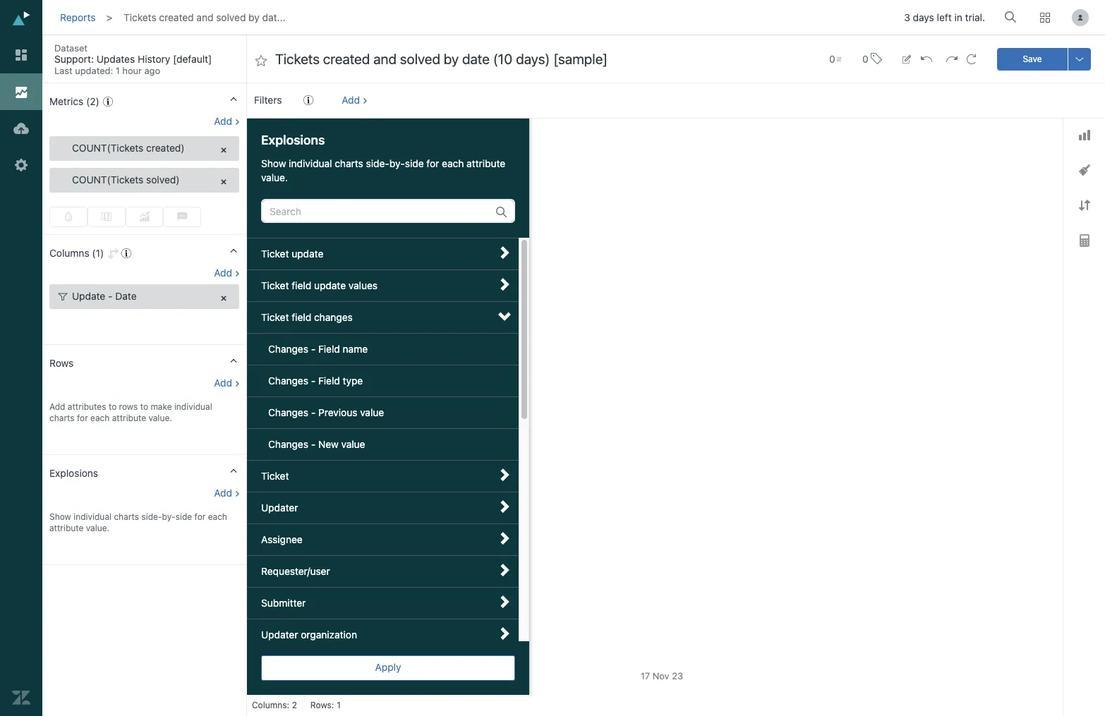 Task type: vqa. For each thing, say whether or not it's contained in the screenshot.
Show
yes



Task type: locate. For each thing, give the bounding box(es) containing it.
history
[[138, 53, 170, 65]]

1 vertical spatial updater
[[261, 629, 298, 641]]

2 vertical spatial charts
[[114, 512, 139, 523]]

1 vertical spatial for
[[77, 413, 88, 424]]

1 vertical spatial 1
[[337, 700, 341, 711]]

1 ticket from the top
[[261, 248, 289, 260]]

0 horizontal spatial show individual charts side-by-side for each attribute value.
[[49, 512, 227, 534]]

- left previous
[[311, 407, 316, 419]]

1 horizontal spatial side
[[405, 158, 424, 170]]

close2 image
[[219, 294, 229, 304]]

1 horizontal spatial individual
[[174, 402, 212, 413]]

1 vertical spatial attribute
[[112, 413, 146, 424]]

field up ticket field changes
[[292, 280, 312, 292]]

0 vertical spatial individual
[[289, 158, 332, 170]]

calc image
[[1080, 235, 1090, 247]]

count(tickets solved) link
[[49, 168, 239, 193]]

1 vertical spatial close2 image
[[219, 177, 229, 187]]

updater up assignee
[[261, 502, 298, 514]]

1 horizontal spatial by-
[[390, 158, 405, 170]]

1 horizontal spatial side-
[[366, 158, 390, 170]]

value
[[360, 407, 384, 419], [341, 439, 365, 451]]

created
[[159, 11, 194, 23], [305, 129, 336, 140]]

name
[[343, 343, 368, 355]]

2 to from the left
[[140, 402, 148, 413]]

attribute
[[467, 158, 506, 170], [112, 413, 146, 424], [49, 523, 84, 534]]

count(tickets up count(tickets solved)
[[72, 142, 144, 154]]

open in-app guide image up the tickets created
[[304, 95, 314, 105]]

0 vertical spatial count(tickets
[[72, 142, 144, 154]]

0 horizontal spatial charts
[[49, 413, 75, 424]]

-
[[108, 290, 113, 302], [311, 343, 316, 355], [311, 375, 316, 387], [311, 407, 316, 419], [311, 439, 316, 451]]

charts
[[335, 158, 364, 170], [49, 413, 75, 424], [114, 512, 139, 523]]

value.
[[261, 172, 288, 184], [149, 413, 172, 424], [86, 523, 110, 534]]

1 horizontal spatial tickets
[[274, 129, 303, 140]]

count(tickets solved)
[[72, 174, 180, 186]]

arrow right12 image for ticket
[[499, 469, 511, 482]]

4 arrow right12 image from the top
[[499, 501, 511, 513]]

apply button
[[261, 656, 515, 681]]

0 inside 0 popup button
[[830, 53, 836, 65]]

value. inside add attributes to rows to make individual charts for each attribute value.
[[149, 413, 172, 424]]

None text field
[[275, 50, 801, 69]]

[default]
[[173, 53, 212, 65]]

update up changes
[[314, 280, 346, 292]]

0 vertical spatial 1
[[116, 65, 120, 76]]

updates
[[97, 53, 135, 65]]

4 changes from the top
[[268, 439, 309, 451]]

explosions down attributes
[[49, 468, 98, 480]]

2 horizontal spatial for
[[427, 158, 439, 170]]

save group
[[998, 48, 1092, 70]]

count(tickets up equalizer3 'image'
[[72, 174, 144, 186]]

value right new
[[341, 439, 365, 451]]

by-
[[390, 158, 405, 170], [162, 512, 176, 523]]

1 field from the top
[[292, 280, 312, 292]]

field for changes
[[292, 312, 312, 324]]

0 horizontal spatial show
[[49, 512, 71, 523]]

3 arrow right12 image from the top
[[499, 596, 511, 609]]

2 vertical spatial attribute
[[49, 523, 84, 534]]

0 button
[[823, 45, 848, 73]]

1 horizontal spatial attribute
[[112, 413, 146, 424]]

count(tickets for count(tickets solved)
[[72, 174, 144, 186]]

left
[[937, 12, 952, 24]]

update - date link
[[49, 285, 239, 309]]

1 horizontal spatial for
[[195, 512, 206, 523]]

ticket for ticket field changes
[[261, 312, 289, 324]]

close2 image right solved)
[[219, 177, 229, 187]]

count(tickets
[[72, 142, 144, 154], [72, 174, 144, 186]]

1 vertical spatial by-
[[162, 512, 176, 523]]

0 vertical spatial updater
[[261, 502, 298, 514]]

0 horizontal spatial value.
[[86, 523, 110, 534]]

tickets down filters
[[274, 129, 303, 140]]

field
[[292, 280, 312, 292], [292, 312, 312, 324]]

1 left hour
[[116, 65, 120, 76]]

1 right rows:
[[337, 700, 341, 711]]

arrow right12 image
[[499, 532, 511, 545], [499, 564, 511, 577], [499, 596, 511, 609], [499, 628, 511, 641]]

0 for 0 button
[[863, 53, 869, 65]]

field left name
[[318, 343, 340, 355]]

3 ticket from the top
[[261, 312, 289, 324]]

(1)
[[92, 247, 104, 259]]

(2)
[[86, 95, 99, 107]]

arrow right12 image
[[499, 246, 511, 259], [499, 278, 511, 291], [499, 469, 511, 482], [499, 501, 511, 513]]

2 changes from the top
[[268, 375, 309, 387]]

individual inside add attributes to rows to make individual charts for each attribute value.
[[174, 402, 212, 413]]

close2 image right created)
[[219, 145, 229, 155]]

0 vertical spatial show individual charts side-by-side for each attribute value.
[[261, 158, 506, 184]]

each inside add attributes to rows to make individual charts for each attribute value.
[[90, 413, 110, 424]]

save button
[[998, 48, 1068, 70]]

0 horizontal spatial attribute
[[49, 523, 84, 534]]

arrow right12 image for submitter
[[499, 596, 511, 609]]

datasets image
[[12, 119, 30, 138]]

value for changes - new value
[[341, 439, 365, 451]]

2 arrow right12 image from the top
[[499, 564, 511, 577]]

ticket up "changes - field name"
[[261, 312, 289, 324]]

2 horizontal spatial attribute
[[467, 158, 506, 170]]

- up changes - field type
[[311, 343, 316, 355]]

Search... field
[[1008, 6, 1022, 28]]

tickets for tickets created and solved by dat...
[[124, 11, 157, 23]]

changes down ticket field changes
[[268, 343, 309, 355]]

0 vertical spatial tickets
[[124, 11, 157, 23]]

- for changes - new value
[[311, 439, 316, 451]]

1 horizontal spatial created
[[305, 129, 336, 140]]

1 vertical spatial individual
[[174, 402, 212, 413]]

changes - field name
[[268, 343, 368, 355]]

ticket down ticket update
[[261, 280, 289, 292]]

ticket up ticket field update values
[[261, 248, 289, 260]]

solved)
[[146, 174, 180, 186]]

to right 'rows'
[[140, 402, 148, 413]]

field left type
[[318, 375, 340, 387]]

- left new
[[311, 439, 316, 451]]

trial.
[[966, 12, 986, 24]]

0 horizontal spatial to
[[109, 402, 117, 413]]

0 horizontal spatial explosions
[[49, 468, 98, 480]]

2 close2 image from the top
[[219, 177, 229, 187]]

value for changes - previous value
[[360, 407, 384, 419]]

- left date
[[108, 290, 113, 302]]

for inside add attributes to rows to make individual charts for each attribute value.
[[77, 413, 88, 424]]

ticket field update values
[[261, 280, 378, 292]]

1 horizontal spatial explosions
[[261, 133, 325, 148]]

0 horizontal spatial individual
[[74, 512, 112, 523]]

side-
[[366, 158, 390, 170], [141, 512, 162, 523]]

reports image
[[12, 83, 30, 101]]

created)
[[146, 142, 185, 154]]

1 vertical spatial count(tickets
[[72, 174, 144, 186]]

1 vertical spatial charts
[[49, 413, 75, 424]]

0 horizontal spatial created
[[159, 11, 194, 23]]

1 vertical spatial field
[[318, 375, 340, 387]]

show
[[261, 158, 286, 170], [49, 512, 71, 523]]

updater down "submitter"
[[261, 629, 298, 641]]

- for changes - field type
[[311, 375, 316, 387]]

close2 image
[[219, 145, 229, 155], [219, 177, 229, 187]]

in
[[955, 12, 963, 24]]

1 arrow right12 image from the top
[[499, 246, 511, 259]]

zendesk products image
[[1041, 13, 1051, 23]]

0 vertical spatial value
[[360, 407, 384, 419]]

metrics (2)
[[49, 95, 99, 107]]

1 close2 image from the top
[[219, 145, 229, 155]]

show individual charts side-by-side for each attribute value.
[[261, 158, 506, 184], [49, 512, 227, 534]]

1 vertical spatial tickets
[[274, 129, 303, 140]]

0 horizontal spatial each
[[90, 413, 110, 424]]

0 right 0 popup button
[[863, 53, 869, 65]]

- down "changes - field name"
[[311, 375, 316, 387]]

0 horizontal spatial side
[[176, 512, 192, 523]]

close2 image for count(tickets solved)
[[219, 177, 229, 187]]

4 arrow right12 image from the top
[[499, 628, 511, 641]]

4 ticket from the top
[[261, 470, 289, 482]]

ticket for ticket update
[[261, 248, 289, 260]]

field
[[318, 343, 340, 355], [318, 375, 340, 387]]

ticket for ticket field update values
[[261, 280, 289, 292]]

assignee
[[261, 534, 303, 546]]

ticket down the changes - new value at left
[[261, 470, 289, 482]]

1 vertical spatial created
[[305, 129, 336, 140]]

ticket
[[261, 248, 289, 260], [261, 280, 289, 292], [261, 312, 289, 324], [261, 470, 289, 482]]

0 vertical spatial created
[[159, 11, 194, 23]]

changes down "changes - field name"
[[268, 375, 309, 387]]

2 horizontal spatial individual
[[289, 158, 332, 170]]

2 vertical spatial each
[[208, 512, 227, 523]]

count(tickets created)
[[72, 142, 185, 154]]

changes left new
[[268, 439, 309, 451]]

2 0 from the left
[[863, 53, 869, 65]]

other options image
[[1075, 53, 1086, 65]]

0 horizontal spatial tickets
[[124, 11, 157, 23]]

0 vertical spatial value.
[[261, 172, 288, 184]]

updater for updater
[[261, 502, 298, 514]]

changes for changes - new value
[[268, 439, 309, 451]]

2 arrow right12 image from the top
[[499, 278, 511, 291]]

0 vertical spatial field
[[318, 343, 340, 355]]

dat...
[[262, 11, 286, 23]]

2
[[292, 700, 297, 711]]

add
[[342, 94, 360, 106], [214, 115, 232, 127], [214, 267, 232, 279], [214, 377, 232, 389], [49, 402, 65, 413], [214, 487, 232, 499]]

changes for changes - field name
[[268, 343, 309, 355]]

1 arrow right12 image from the top
[[499, 532, 511, 545]]

for
[[427, 158, 439, 170], [77, 413, 88, 424], [195, 512, 206, 523]]

2 horizontal spatial value.
[[261, 172, 288, 184]]

0 button
[[857, 44, 889, 74]]

1 vertical spatial value
[[341, 439, 365, 451]]

0 vertical spatial charts
[[335, 158, 364, 170]]

arrow right12 image for assignee
[[499, 532, 511, 545]]

update
[[292, 248, 324, 260], [314, 280, 346, 292]]

new
[[318, 439, 339, 451]]

1 changes from the top
[[268, 343, 309, 355]]

0 horizontal spatial side-
[[141, 512, 162, 523]]

1 horizontal spatial 0
[[863, 53, 869, 65]]

columns:
[[252, 700, 290, 711]]

1 updater from the top
[[261, 502, 298, 514]]

combined shape image
[[1079, 165, 1091, 176]]

2 ticket from the top
[[261, 280, 289, 292]]

update up ticket field update values
[[292, 248, 324, 260]]

1 vertical spatial value.
[[149, 413, 172, 424]]

0 left 0 button
[[830, 53, 836, 65]]

2 field from the top
[[292, 312, 312, 324]]

to left 'rows'
[[109, 402, 117, 413]]

dashboard image
[[12, 46, 30, 64]]

1 0 from the left
[[830, 53, 836, 65]]

open in-app guide image
[[304, 95, 314, 105], [103, 97, 113, 107]]

rows:
[[311, 700, 334, 711]]

0 horizontal spatial 1
[[116, 65, 120, 76]]

close2 image inside count(tickets created) link
[[219, 145, 229, 155]]

changes
[[268, 343, 309, 355], [268, 375, 309, 387], [268, 407, 309, 419], [268, 439, 309, 451]]

0 inside 0 button
[[863, 53, 869, 65]]

arrow right12 image for updater
[[499, 501, 511, 513]]

0 vertical spatial explosions
[[261, 133, 325, 148]]

arrow down12 image
[[499, 310, 511, 323]]

value right previous
[[360, 407, 384, 419]]

date
[[115, 290, 137, 302]]

columns
[[49, 247, 89, 259]]

2 horizontal spatial each
[[442, 158, 464, 170]]

2 count(tickets from the top
[[72, 174, 144, 186]]

explosions
[[261, 133, 325, 148], [49, 468, 98, 480]]

3 changes from the top
[[268, 407, 309, 419]]

side
[[405, 158, 424, 170], [176, 512, 192, 523]]

field left changes
[[292, 312, 312, 324]]

3
[[905, 12, 911, 24]]

changes - previous value
[[268, 407, 384, 419]]

equalizer3 image
[[101, 212, 111, 222]]

1 horizontal spatial 1
[[337, 700, 341, 711]]

1 field from the top
[[318, 343, 340, 355]]

stats up image
[[139, 212, 149, 222]]

1 horizontal spatial charts
[[114, 512, 139, 523]]

solved
[[216, 11, 246, 23]]

field for type
[[318, 375, 340, 387]]

0
[[830, 53, 836, 65], [863, 53, 869, 65]]

3 arrow right12 image from the top
[[499, 469, 511, 482]]

0 vertical spatial close2 image
[[219, 145, 229, 155]]

columns (1)
[[49, 247, 104, 259]]

0 vertical spatial show
[[261, 158, 286, 170]]

values
[[349, 280, 378, 292]]

0 horizontal spatial 0
[[830, 53, 836, 65]]

tickets up dataset support: updates history [default] last updated: 1 hour ago
[[124, 11, 157, 23]]

arrows image
[[1079, 200, 1091, 211]]

1 horizontal spatial value.
[[149, 413, 172, 424]]

changes down changes - field type
[[268, 407, 309, 419]]

each
[[442, 158, 464, 170], [90, 413, 110, 424], [208, 512, 227, 523]]

2 vertical spatial individual
[[74, 512, 112, 523]]

add inside add attributes to rows to make individual charts for each attribute value.
[[49, 402, 65, 413]]

to
[[109, 402, 117, 413], [140, 402, 148, 413]]

1 vertical spatial field
[[292, 312, 312, 324]]

2 updater from the top
[[261, 629, 298, 641]]

1 vertical spatial explosions
[[49, 468, 98, 480]]

open in-app guide image right (2)
[[103, 97, 113, 107]]

updater
[[261, 502, 298, 514], [261, 629, 298, 641]]

2 field from the top
[[318, 375, 340, 387]]

1
[[116, 65, 120, 76], [337, 700, 341, 711]]

1 horizontal spatial to
[[140, 402, 148, 413]]

submitter
[[261, 597, 306, 609]]

close2 image inside 'count(tickets solved)' link
[[219, 177, 229, 187]]

2 vertical spatial for
[[195, 512, 206, 523]]

0 horizontal spatial for
[[77, 413, 88, 424]]

0 vertical spatial each
[[442, 158, 464, 170]]

individual
[[289, 158, 332, 170], [174, 402, 212, 413], [74, 512, 112, 523]]

1 vertical spatial each
[[90, 413, 110, 424]]

1 horizontal spatial show individual charts side-by-side for each attribute value.
[[261, 158, 506, 184]]

explosions down filters
[[261, 133, 325, 148]]

close2 image for count(tickets created)
[[219, 145, 229, 155]]

Search text field
[[263, 201, 496, 222]]

1 count(tickets from the top
[[72, 142, 144, 154]]

0 vertical spatial field
[[292, 280, 312, 292]]

tickets
[[124, 11, 157, 23], [274, 129, 303, 140]]



Task type: describe. For each thing, give the bounding box(es) containing it.
0 for 0 popup button
[[830, 53, 836, 65]]

field for update
[[292, 280, 312, 292]]

bubble dots image
[[177, 212, 187, 222]]

created for tickets created and solved by dat...
[[159, 11, 194, 23]]

count(tickets created) link
[[49, 136, 239, 161]]

0 vertical spatial for
[[427, 158, 439, 170]]

2 vertical spatial value.
[[86, 523, 110, 534]]

arrow right12 image for updater organization
[[499, 628, 511, 641]]

dataset
[[54, 42, 88, 54]]

0 vertical spatial attribute
[[467, 158, 506, 170]]

filter4 image
[[58, 292, 68, 302]]

changes - field type
[[268, 375, 363, 387]]

arrow right12 image for ticket update
[[499, 246, 511, 259]]

- for update - date
[[108, 290, 113, 302]]

save
[[1023, 53, 1043, 64]]

1 vertical spatial update
[[314, 280, 346, 292]]

created for tickets created
[[305, 129, 336, 140]]

update
[[72, 290, 105, 302]]

1 inside dataset support: updates history [default] last updated: 1 hour ago
[[116, 65, 120, 76]]

rows
[[119, 402, 138, 413]]

0 horizontal spatial open in-app guide image
[[103, 97, 113, 107]]

make
[[151, 402, 172, 413]]

1 vertical spatial show
[[49, 512, 71, 523]]

1 vertical spatial show individual charts side-by-side for each attribute value.
[[49, 512, 227, 534]]

- for changes - previous value
[[311, 407, 316, 419]]

1 horizontal spatial show
[[261, 158, 286, 170]]

graph image
[[1079, 130, 1091, 140]]

ticket field changes
[[261, 312, 353, 324]]

0 horizontal spatial by-
[[162, 512, 176, 523]]

reports
[[60, 11, 96, 23]]

zendesk image
[[12, 689, 30, 708]]

apply
[[375, 662, 401, 674]]

dataset support: updates history [default] last updated: 1 hour ago
[[54, 42, 212, 76]]

update - date
[[72, 290, 137, 302]]

hour
[[122, 65, 142, 76]]

droplet2 image
[[63, 212, 73, 222]]

- for changes - field name
[[311, 343, 316, 355]]

0 vertical spatial update
[[292, 248, 324, 260]]

days
[[913, 12, 935, 24]]

1 horizontal spatial each
[[208, 512, 227, 523]]

changes
[[314, 312, 353, 324]]

changes - new value
[[268, 439, 365, 451]]

2 horizontal spatial charts
[[335, 158, 364, 170]]

1 vertical spatial side-
[[141, 512, 162, 523]]

changes for changes - field type
[[268, 375, 309, 387]]

add attributes to rows to make individual charts for each attribute value.
[[49, 402, 212, 424]]

ago
[[144, 65, 160, 76]]

changes for changes - previous value
[[268, 407, 309, 419]]

updater organization
[[261, 629, 357, 641]]

previous
[[318, 407, 358, 419]]

0 vertical spatial side
[[405, 158, 424, 170]]

updated:
[[75, 65, 113, 76]]

3 days left in trial.
[[905, 12, 986, 24]]

count(tickets for count(tickets created)
[[72, 142, 144, 154]]

columns: 2
[[252, 700, 297, 711]]

1 horizontal spatial open in-app guide image
[[304, 95, 314, 105]]

arrow right14 image
[[234, 46, 247, 59]]

tickets created
[[274, 129, 336, 140]]

tickets created and solved by dat...
[[124, 11, 286, 23]]

charts inside add attributes to rows to make individual charts for each attribute value.
[[49, 413, 75, 424]]

rows
[[49, 357, 74, 369]]

1 vertical spatial side
[[176, 512, 192, 523]]

metrics
[[49, 95, 83, 107]]

0 vertical spatial side-
[[366, 158, 390, 170]]

ticket update
[[261, 248, 324, 260]]

organization
[[301, 629, 357, 641]]

arrow right12 image for requester/user
[[499, 564, 511, 577]]

last
[[54, 65, 73, 76]]

1 to from the left
[[109, 402, 117, 413]]

rows: 1
[[311, 700, 341, 711]]

updater for updater organization
[[261, 629, 298, 641]]

by
[[249, 11, 260, 23]]

tickets for tickets created
[[274, 129, 303, 140]]

support:
[[54, 53, 94, 65]]

field for name
[[318, 343, 340, 355]]

arrow right12 image for ticket field update values
[[499, 278, 511, 291]]

open in-app guide image
[[121, 249, 131, 258]]

and
[[197, 11, 214, 23]]

admin image
[[12, 156, 30, 174]]

type
[[343, 375, 363, 387]]

0 vertical spatial by-
[[390, 158, 405, 170]]

filters
[[254, 94, 282, 106]]

requester/user
[[261, 566, 330, 578]]

attributes
[[68, 402, 106, 413]]

attribute inside add attributes to rows to make individual charts for each attribute value.
[[112, 413, 146, 424]]



